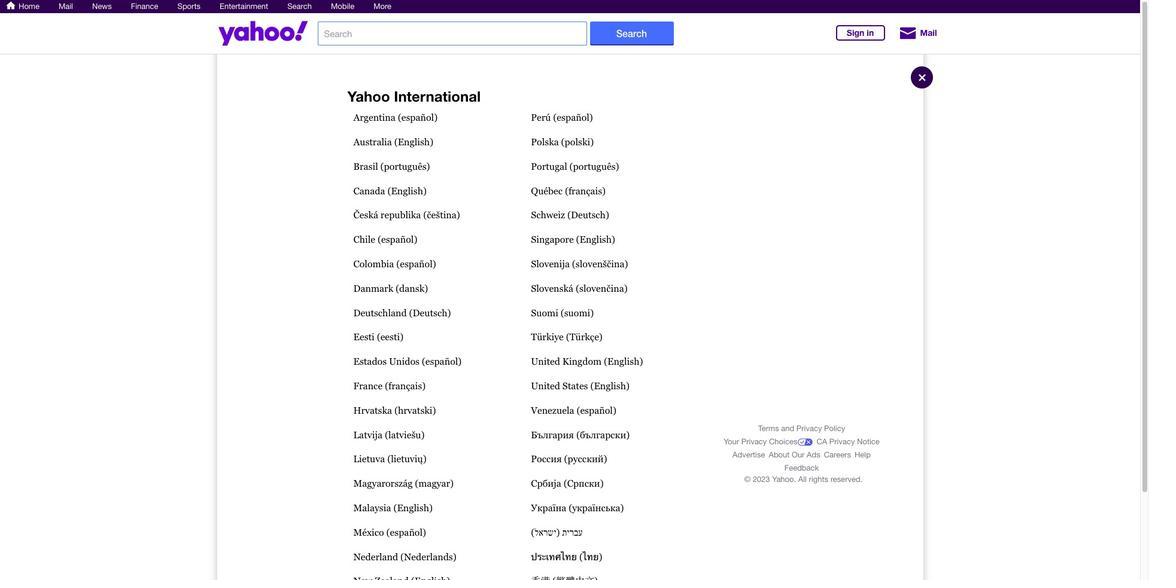 Task type: vqa. For each thing, say whether or not it's contained in the screenshot.
seventh the ° from right
no



Task type: locate. For each thing, give the bounding box(es) containing it.
chile (español)
[[354, 234, 418, 246]]

magyarország (magyar)
[[354, 479, 454, 490]]

reserved.
[[831, 476, 863, 485]]

search link
[[288, 2, 312, 11]]

rights
[[809, 476, 829, 485]]

footer
[[714, 423, 894, 486]]

(deutsch) up singapore (english)
[[568, 210, 610, 221]]

(español) up colombia (español)
[[378, 234, 418, 246]]

search inside button
[[617, 28, 648, 39]]

(français) down portugal (português) link
[[565, 185, 606, 197]]

latvija (latviešu)
[[354, 430, 425, 441]]

united kingdom (english)
[[531, 356, 644, 368]]

magyarország
[[354, 479, 413, 490]]

privacy inside ca privacy notice advertise about our ads careers help feedback
[[830, 438, 856, 447]]

2 united from the top
[[531, 381, 561, 392]]

1 horizontal spatial mail link
[[899, 23, 938, 44]]

privacy up advertise on the right of the page
[[742, 438, 767, 447]]

(english) for singapore (english)
[[576, 234, 616, 246]]

argentina (español) link
[[354, 106, 438, 131]]

(português) for (polski)
[[570, 161, 620, 172]]

privacy for ca privacy notice advertise about our ads careers help feedback
[[830, 438, 856, 447]]

türkiye (türkçe)
[[531, 332, 603, 343]]

(español) up (dansk)
[[397, 259, 436, 270]]

united down türkiye
[[531, 356, 561, 368]]

navigation
[[0, 0, 1141, 13]]

0 vertical spatial search
[[288, 2, 312, 11]]

méxico
[[354, 527, 384, 539]]

(english) down the argentina (español) link
[[394, 137, 434, 148]]

danmark
[[354, 283, 394, 295]]

(deutsch) down (dansk)
[[409, 308, 451, 319]]

privacy for your privacy choices
[[742, 438, 767, 447]]

(русский)
[[565, 454, 608, 466]]

0 vertical spatial united
[[531, 356, 561, 368]]

suomi (suomi)
[[531, 308, 594, 319]]

(español) for argentina (español)
[[398, 112, 438, 123]]

your privacy choices link
[[724, 438, 814, 447]]

(türkçe)
[[566, 332, 603, 343]]

home
[[19, 2, 39, 11]]

our
[[792, 451, 805, 460]]

canada
[[354, 185, 385, 197]]

mail link left news link at the top of page
[[59, 2, 73, 11]]

(português)
[[381, 161, 430, 172], [570, 161, 620, 172]]

advertise
[[733, 451, 766, 460]]

ca privacy notice link
[[817, 438, 880, 447]]

1 vertical spatial search
[[617, 28, 648, 39]]

nederland
[[354, 552, 398, 563]]

0 vertical spatial (français)
[[565, 185, 606, 197]]

entertainment
[[220, 2, 268, 11]]

privacy up your privacy choices icon
[[797, 425, 823, 434]]

(português) down (polski)
[[570, 161, 620, 172]]

(español) for méxico (español)
[[387, 527, 426, 539]]

brasil (português) link
[[354, 155, 430, 179]]

yahoo.
[[773, 476, 797, 485]]

(english) up česká republika (čeština)
[[388, 185, 427, 197]]

advertisement region
[[714, 75, 894, 225], [714, 249, 894, 399]]

1 horizontal spatial search
[[617, 28, 648, 39]]

privacy policy link
[[797, 425, 846, 434]]

0 vertical spatial (deutsch)
[[568, 210, 610, 221]]

mail
[[59, 2, 73, 11], [921, 28, 938, 38]]

(english) down "magyarország (magyar)" link
[[394, 503, 433, 514]]

ประเทศไทย (ไทย)
[[531, 552, 603, 563]]

finance link
[[131, 2, 158, 11]]

ca
[[817, 438, 828, 447]]

québec
[[531, 185, 563, 197]]

0 horizontal spatial mail link
[[59, 2, 73, 11]]

0 horizontal spatial (français)
[[385, 381, 426, 392]]

(français) down estados unidos (español) link
[[385, 381, 426, 392]]

united up venezuela
[[531, 381, 561, 392]]

0 horizontal spatial (deutsch)
[[409, 308, 451, 319]]

србија
[[531, 479, 562, 490]]

(português) down australia (english) link
[[381, 161, 430, 172]]

search inside navigation
[[288, 2, 312, 11]]

footer containing terms
[[714, 423, 894, 486]]

perú
[[531, 112, 551, 123]]

united states (english) link
[[531, 375, 630, 399]]

venezuela
[[531, 405, 575, 417]]

(español) for chile (español)
[[378, 234, 418, 246]]

0 vertical spatial mail
[[59, 2, 73, 11]]

singapore
[[531, 234, 574, 246]]

1 horizontal spatial (português)
[[570, 161, 620, 172]]

1 vertical spatial (français)
[[385, 381, 426, 392]]

1 vertical spatial united
[[531, 381, 561, 392]]

србија (српски) link
[[531, 473, 604, 497]]

schweiz (deutsch)
[[531, 210, 610, 221]]

1 horizontal spatial privacy
[[797, 425, 823, 434]]

sign
[[847, 28, 865, 38]]

0 horizontal spatial mail
[[59, 2, 73, 11]]

policy
[[825, 425, 846, 434]]

1 advertisement region from the top
[[714, 75, 894, 225]]

colombia
[[354, 259, 394, 270]]

1 horizontal spatial (deutsch)
[[568, 210, 610, 221]]

terms and privacy policy
[[759, 425, 846, 434]]

portugal (português)
[[531, 161, 620, 172]]

careers link
[[825, 451, 852, 460]]

(español) for perú (español)
[[554, 112, 593, 123]]

(français)
[[565, 185, 606, 197], [385, 381, 426, 392]]

україна (українська) link
[[531, 497, 624, 521]]

singapore (english) link
[[531, 228, 616, 253]]

0 vertical spatial mail link
[[59, 2, 73, 11]]

mail right in at the right top of the page
[[921, 28, 938, 38]]

1 horizontal spatial (français)
[[565, 185, 606, 197]]

france (français)
[[354, 381, 426, 392]]

suomi (suomi) link
[[531, 302, 594, 326]]

slovenská
[[531, 283, 574, 295]]

0 horizontal spatial (português)
[[381, 161, 430, 172]]

(deutsch) inside 'link'
[[409, 308, 451, 319]]

mail link right in at the right top of the page
[[899, 23, 938, 44]]

states
[[563, 381, 588, 392]]

terms
[[759, 425, 780, 434]]

slovenija (slovenščina) link
[[531, 253, 629, 277]]

(dansk)
[[396, 283, 428, 295]]

(čeština)
[[424, 210, 460, 221]]

2 horizontal spatial privacy
[[830, 438, 856, 447]]

(español) right unidos
[[422, 356, 462, 368]]

1 (português) from the left
[[381, 161, 430, 172]]

malaysia
[[354, 503, 391, 514]]

србија (српски)
[[531, 479, 604, 490]]

united for united states (english)
[[531, 381, 561, 392]]

(español) down the yahoo international
[[398, 112, 438, 123]]

mail left news link at the top of page
[[59, 2, 73, 11]]

0 horizontal spatial search
[[288, 2, 312, 11]]

entertainment link
[[220, 2, 268, 11]]

and
[[782, 425, 795, 434]]

0 horizontal spatial privacy
[[742, 438, 767, 447]]

(latviešu)
[[385, 430, 425, 441]]

perú (español) link
[[531, 106, 593, 131]]

hrvatska
[[354, 405, 392, 417]]

1 vertical spatial advertisement region
[[714, 249, 894, 399]]

0 vertical spatial advertisement region
[[714, 75, 894, 225]]

2 (português) from the left
[[570, 161, 620, 172]]

(español) up (polski)
[[554, 112, 593, 123]]

mobile link
[[331, 2, 355, 11]]

1 vertical spatial mail link
[[899, 23, 938, 44]]

australia
[[354, 137, 392, 148]]

(español) up (български) on the bottom
[[577, 405, 617, 417]]

international
[[394, 88, 481, 105]]

danmark (dansk)
[[354, 283, 428, 295]]

deutschland
[[354, 308, 407, 319]]

(english) up (slovenščina)
[[576, 234, 616, 246]]

1 vertical spatial mail
[[921, 28, 938, 38]]

Search text field
[[318, 22, 587, 46]]

nederland (nederlands) link
[[354, 546, 457, 570]]

1 vertical spatial (deutsch)
[[409, 308, 451, 319]]

1 united from the top
[[531, 356, 561, 368]]

brasil
[[354, 161, 378, 172]]

privacy up careers link
[[830, 438, 856, 447]]

česká
[[354, 210, 379, 221]]

unidos
[[389, 356, 420, 368]]

mail inside navigation
[[59, 2, 73, 11]]

australia (english)
[[354, 137, 434, 148]]

mobile
[[331, 2, 355, 11]]

(español) up nederland (nederlands) at the left
[[387, 527, 426, 539]]

©
[[745, 476, 751, 485]]



Task type: describe. For each thing, give the bounding box(es) containing it.
estados unidos (español)
[[354, 356, 462, 368]]

2 advertisement region from the top
[[714, 249, 894, 399]]

(français) for france (français)
[[385, 381, 426, 392]]

schweiz
[[531, 210, 565, 221]]

россия
[[531, 454, 562, 466]]

news link
[[92, 2, 112, 11]]

(български)
[[577, 430, 630, 441]]

(deutsch) for deutschland (deutsch)
[[409, 308, 451, 319]]

france
[[354, 381, 383, 392]]

careers
[[825, 451, 852, 460]]

search for search button
[[617, 28, 648, 39]]

slovenská (slovenčina) link
[[531, 277, 628, 302]]

advertise link
[[733, 451, 766, 460]]

colombia (español)
[[354, 259, 436, 270]]

yahoo international
[[348, 88, 481, 105]]

(english) down the united kingdom (english) link in the bottom of the page
[[591, 381, 630, 392]]

polska
[[531, 137, 559, 148]]

yahoo
[[348, 88, 390, 105]]

estados
[[354, 356, 387, 368]]

lietuva
[[354, 454, 385, 466]]

ca privacy notice advertise about our ads careers help feedback
[[733, 438, 880, 473]]

slovenija
[[531, 259, 570, 270]]

(suomi)
[[561, 308, 594, 319]]

nederland (nederlands)
[[354, 552, 457, 563]]

česká republika (čeština) link
[[354, 204, 460, 228]]

עברית (ישראל) link
[[531, 521, 583, 546]]

lietuva (lietuvių) link
[[354, 448, 427, 473]]

(english) for canada (english)
[[388, 185, 427, 197]]

(magyar)
[[415, 479, 454, 490]]

עברית (ישראל)
[[531, 527, 583, 539]]

suomi
[[531, 308, 559, 319]]

more link
[[374, 2, 392, 11]]

malaysia (english)
[[354, 503, 433, 514]]

2023
[[753, 476, 771, 485]]

your
[[724, 438, 740, 447]]

(português) for (english)
[[381, 161, 430, 172]]

(ไทย)
[[580, 552, 603, 563]]

in
[[867, 28, 875, 38]]

türkiye
[[531, 332, 564, 343]]

australia (english) link
[[354, 131, 434, 155]]

deutschland (deutsch)
[[354, 308, 451, 319]]

canada (english)
[[354, 185, 427, 197]]

your privacy choices image
[[799, 439, 814, 447]]

france (français) link
[[354, 375, 426, 399]]

home link
[[6, 0, 39, 13]]

(español) for colombia (español)
[[397, 259, 436, 270]]

eesti (eesti) link
[[354, 326, 404, 350]]

about
[[769, 451, 790, 460]]

latvija (latviešu) link
[[354, 424, 425, 448]]

deutschland (deutsch) link
[[354, 302, 451, 326]]

feedback link
[[785, 464, 819, 473]]

finance
[[131, 2, 158, 11]]

polska (polski)
[[531, 137, 594, 148]]

българия (български) link
[[531, 424, 630, 448]]

danmark (dansk) link
[[354, 277, 428, 302]]

mail link for home link at top
[[59, 2, 73, 11]]

sports link
[[178, 2, 201, 11]]

chile (español) link
[[354, 228, 418, 253]]

united for united kingdom (english)
[[531, 356, 561, 368]]

(slovenčina)
[[576, 283, 628, 295]]

© 2023 yahoo. all rights reserved.
[[745, 476, 863, 485]]

polska (polski) link
[[531, 131, 594, 155]]

(српски)
[[564, 479, 604, 490]]

(eesti)
[[377, 332, 404, 343]]

schweiz (deutsch) link
[[531, 204, 610, 228]]

lietuva (lietuvių)
[[354, 454, 427, 466]]

portugal (português) link
[[531, 155, 620, 179]]

mail link for sign in link
[[899, 23, 938, 44]]

россия (русский) link
[[531, 448, 608, 473]]

search for search link
[[288, 2, 312, 11]]

navigation containing home
[[0, 0, 1141, 13]]

(english) for malaysia (english)
[[394, 503, 433, 514]]

méxico (español) link
[[354, 521, 426, 546]]

българия
[[531, 430, 574, 441]]

ประเทศไทย
[[531, 552, 577, 563]]

magyarország (magyar) link
[[354, 473, 454, 497]]

latvija
[[354, 430, 383, 441]]

québec (français) link
[[531, 179, 606, 204]]

(slovenščina)
[[572, 259, 629, 270]]

(deutsch) for schweiz (deutsch)
[[568, 210, 610, 221]]

slovenská (slovenčina)
[[531, 283, 628, 295]]

(français) for québec (français)
[[565, 185, 606, 197]]

kingdom
[[563, 356, 602, 368]]

(nederlands)
[[401, 552, 457, 563]]

hrvatska (hrvatski)
[[354, 405, 436, 417]]

(english) for australia (english)
[[394, 137, 434, 148]]

(español) for venezuela (español)
[[577, 405, 617, 417]]

(english) right kingdom at the bottom of the page
[[604, 356, 644, 368]]

help
[[855, 451, 871, 460]]

your privacy choices
[[724, 438, 798, 447]]

choices
[[770, 438, 798, 447]]

1 horizontal spatial mail
[[921, 28, 938, 38]]



